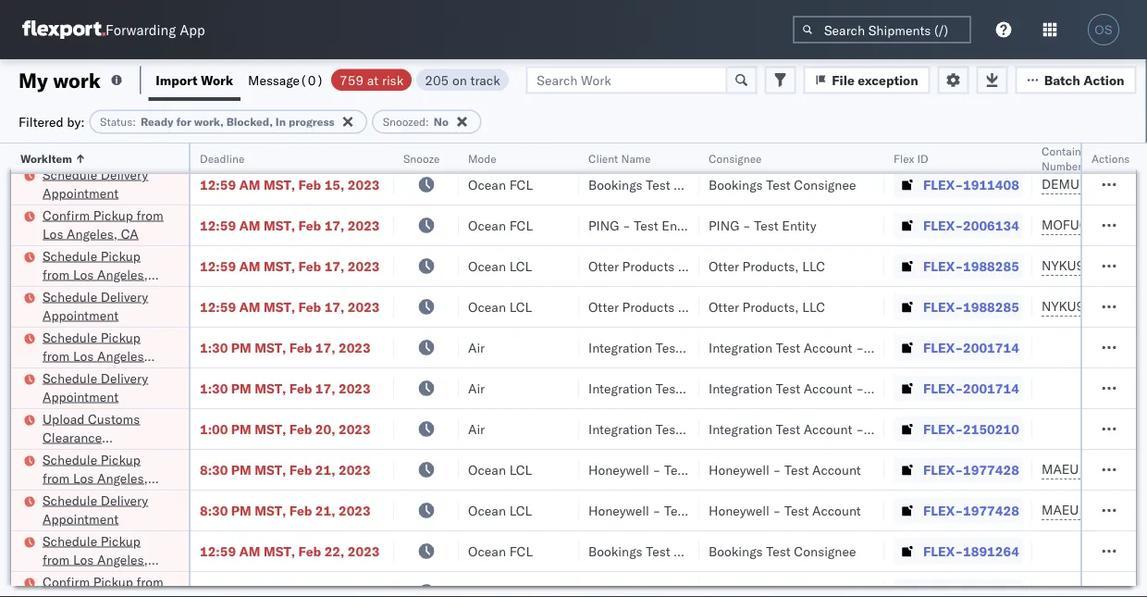 Task type: vqa. For each thing, say whether or not it's contained in the screenshot.
Schedule Pickup from Los Angeles, CA's 12:59 AM MST, Feb 15, 2023
yes



Task type: describe. For each thing, give the bounding box(es) containing it.
snoozed
[[383, 115, 426, 129]]

ca for flex-1891264
[[43, 570, 60, 586]]

for
[[176, 115, 191, 129]]

flex-2001714 for schedule delivery appointment
[[924, 380, 1020, 396]]

3 ocean from the top
[[468, 217, 506, 233]]

2 integration test account - on ag from the left
[[709, 421, 908, 437]]

flex id button
[[885, 147, 1014, 166]]

batch action
[[1045, 72, 1125, 88]]

1 confirm from the top
[[43, 207, 90, 223]]

3 am from the top
[[239, 217, 261, 233]]

schedule for 12:59 am mst, feb 17, 2023 schedule delivery appointment link
[[43, 288, 97, 305]]

17, for schedule delivery appointment link related to 1:30 pm mst, feb 17, 2023
[[315, 380, 336, 396]]

angeles, for flex-1988285
[[97, 266, 148, 282]]

airport
[[121, 366, 162, 382]]

import work button
[[148, 59, 241, 101]]

2 confirm from the top
[[43, 573, 90, 590]]

9 flex- from the top
[[924, 461, 964, 478]]

from for flex-1891264
[[43, 551, 70, 567]]

consignee inside button
[[709, 151, 762, 165]]

ca for flex-1911408
[[43, 162, 60, 179]]

work,
[[194, 115, 224, 129]]

os
[[1095, 23, 1113, 37]]

759 at risk
[[340, 72, 404, 88]]

2 entity from the left
[[782, 217, 817, 233]]

deadline
[[200, 151, 245, 165]]

los for flex-1988285
[[73, 266, 94, 282]]

app
[[180, 21, 205, 38]]

mst, for schedule pickup from los angeles, ca "link" corresponding to 12:59 am mst, feb 17, 2023
[[264, 258, 295, 274]]

file
[[832, 72, 855, 88]]

8 flex- from the top
[[924, 421, 964, 437]]

pickup for flex-1977428
[[101, 451, 141, 467]]

20,
[[315, 421, 336, 437]]

risk
[[382, 72, 404, 88]]

(0)
[[300, 72, 324, 88]]

snoozed : no
[[383, 115, 449, 129]]

flex
[[894, 151, 915, 165]]

resize handle column header for consignee
[[863, 143, 885, 597]]

2 air from the top
[[468, 380, 485, 396]]

ocean for 12:59 am mst, feb 15, 2023's schedule delivery appointment link
[[468, 176, 506, 193]]

los for flex-2006134
[[43, 225, 63, 242]]

client name
[[589, 151, 651, 165]]

1:00 pm mst, feb 20, 2023
[[200, 421, 371, 437]]

delivery for 1:30 pm mst, feb 17, 2023
[[101, 370, 148, 386]]

ocean lcl for 12:59 am mst, feb 17, 2023 schedule delivery appointment link
[[468, 299, 532, 315]]

2023 for schedule delivery appointment link related to 1:30 pm mst, feb 17, 2023
[[339, 380, 371, 396]]

7 flex- from the top
[[924, 380, 964, 396]]

mst, for schedule delivery appointment link related to 1:30 pm mst, feb 17, 2023
[[255, 380, 286, 396]]

mode
[[468, 151, 497, 165]]

schedule pickup from los angeles, ca link for 12:59 am mst, feb 17, 2023
[[43, 247, 165, 301]]

flex-1988285 for schedule pickup from los angeles, ca
[[924, 258, 1020, 274]]

message
[[248, 72, 300, 88]]

resize handle column header for container numbers
[[1131, 143, 1148, 597]]

1891264
[[964, 543, 1020, 559]]

2 confirm pickup from los angeles, ca button from the top
[[43, 572, 165, 597]]

4 pm from the top
[[231, 461, 252, 478]]

schedule pickup from los angeles, ca link for 12:59 am mst, feb 15, 2023
[[43, 124, 165, 179]]

schedule delivery appointment button for 8:30 pm mst, feb 21, 2023
[[43, 491, 165, 530]]

western for schedule delivery appointment
[[868, 380, 916, 396]]

schedule delivery appointment link for 12:59 am mst, feb 17, 2023
[[43, 287, 165, 324]]

2023 for schedule pickup from los angeles, ca "link" corresponding to 12:59 am mst, feb 15, 2023
[[348, 136, 380, 152]]

3 resize handle column header from the left
[[437, 143, 459, 597]]

schedule for schedule delivery appointment link related to 1:30 pm mst, feb 17, 2023
[[43, 370, 97, 386]]

numbers
[[1042, 159, 1088, 173]]

filtered by:
[[19, 113, 85, 130]]

feb for schedule pickup from los angeles, ca "link" corresponding to 12:59 am mst, feb 17, 2023
[[299, 258, 321, 274]]

forwarding app link
[[22, 20, 205, 39]]

schedule delivery appointment link for 1:30 pm mst, feb 17, 2023
[[43, 369, 165, 406]]

12:59 am mst, feb 15, 2023 for schedule pickup from los angeles, ca
[[200, 136, 380, 152]]

action
[[1084, 72, 1125, 88]]

integration for schedule pickup from los angeles international airport
[[709, 339, 773, 355]]

2 ping from the left
[[709, 217, 740, 233]]

os button
[[1083, 8, 1126, 51]]

8:30 for schedule pickup from los angeles, ca
[[200, 461, 228, 478]]

12:59 am mst, feb 22, 2023
[[200, 543, 380, 559]]

12:59 for schedule pickup from los angeles, ca "link" related to 12:59 am mst, feb 22, 2023
[[200, 543, 236, 559]]

track
[[471, 72, 501, 88]]

work
[[53, 67, 101, 93]]

status : ready for work, blocked, in progress
[[100, 115, 335, 129]]

angeles
[[97, 348, 144, 364]]

progress
[[289, 115, 335, 129]]

los for flex-1911408
[[73, 144, 94, 160]]

ocean lcl for schedule pickup from los angeles, ca "link" corresponding to 12:59 am mst, feb 17, 2023
[[468, 258, 532, 274]]

schedule delivery appointment for 1:30 pm mst, feb 17, 2023
[[43, 370, 148, 404]]

llc for schedule delivery appointment
[[803, 299, 826, 315]]

id
[[918, 151, 929, 165]]

flex-1891264
[[924, 543, 1020, 559]]

deadline button
[[191, 147, 376, 166]]

10 flex- from the top
[[924, 502, 964, 518]]

air for los
[[468, 339, 485, 355]]

customs
[[88, 410, 140, 427]]

1 flex- from the top
[[924, 136, 964, 152]]

3 flex- from the top
[[924, 217, 964, 233]]

3 ocean fcl from the top
[[468, 217, 533, 233]]

flex-1977428 for schedule pickup from los angeles, ca
[[924, 461, 1020, 478]]

schedule pickup from los angeles, ca for 12:59 am mst, feb 15, 2023
[[43, 125, 148, 179]]

1:00
[[200, 421, 228, 437]]

1 confirm pickup from los angeles, ca from the top
[[43, 207, 164, 242]]

2 ping - test entity from the left
[[709, 217, 817, 233]]

status
[[100, 115, 133, 129]]

am for 12:59 am mst, feb 15, 2023's schedule delivery appointment link
[[239, 176, 261, 193]]

2 confirm pickup from los angeles, ca link from the top
[[43, 572, 165, 597]]

name
[[621, 151, 651, 165]]

11 flex- from the top
[[924, 543, 964, 559]]

documents
[[43, 448, 110, 464]]

fcl for schedule pickup from los angeles, ca "link" corresponding to 12:59 am mst, feb 15, 2023
[[510, 136, 533, 152]]

lcl for schedule pickup from los angeles, ca "link" corresponding to 12:59 am mst, feb 17, 2023
[[510, 258, 532, 274]]

schedule for schedule pickup from los angeles, ca "link" corresponding to 12:59 am mst, feb 17, 2023
[[43, 248, 97, 264]]

upload customs clearance documents
[[43, 410, 140, 464]]

feb for 8:30 pm mst, feb 21, 2023's schedule pickup from los angeles, ca "link"
[[289, 461, 312, 478]]

otter products - test account for schedule pickup from los angeles, ca
[[589, 258, 767, 274]]

12:59 am mst, feb 15, 2023 for schedule delivery appointment
[[200, 176, 380, 193]]

maeu1234567 for schedule pickup from los angeles, ca
[[1042, 461, 1136, 477]]

2023 for 8:30 pm mst, feb 21, 2023's schedule pickup from los angeles, ca "link"
[[339, 461, 371, 478]]

am for 12:59 am mst, feb 17, 2023 schedule delivery appointment link
[[239, 299, 261, 315]]

flex-2006134
[[924, 217, 1020, 233]]

fcl for first confirm pickup from los angeles, ca "link"
[[510, 217, 533, 233]]

import work
[[156, 72, 233, 88]]

container numbers button
[[1033, 140, 1135, 173]]

otter products - test account for schedule delivery appointment
[[589, 299, 767, 315]]

1 confirm pickup from los angeles, ca link from the top
[[43, 206, 165, 243]]

2023 for schedule pickup from los angeles, ca "link" corresponding to 12:59 am mst, feb 17, 2023
[[348, 258, 380, 274]]

exception
[[858, 72, 919, 88]]

mofu0618318
[[1042, 217, 1136, 233]]

15, for schedule delivery appointment
[[325, 176, 345, 193]]

products, for schedule delivery appointment
[[743, 299, 799, 315]]

appointment for 8:30 pm mst, feb 21, 2023
[[43, 510, 119, 527]]

2 confirm pickup from los angeles, ca from the top
[[43, 573, 164, 597]]

from for flex-2001714
[[43, 348, 70, 364]]

message (0)
[[248, 72, 324, 88]]

12:59 for schedule pickup from los angeles, ca "link" corresponding to 12:59 am mst, feb 17, 2023
[[200, 258, 236, 274]]

flex-2001714 for schedule pickup from los angeles international airport
[[924, 339, 1020, 355]]

integration test account - western digital for schedule pickup from los angeles international airport
[[709, 339, 958, 355]]

forwarding app
[[106, 21, 205, 38]]

1 ping - test entity from the left
[[589, 217, 697, 233]]

demu1232567 for schedule pickup from los angeles, ca
[[1042, 135, 1136, 151]]

1988285 for schedule delivery appointment
[[964, 299, 1020, 315]]

my
[[19, 67, 48, 93]]

ca for flex-1988285
[[43, 285, 60, 301]]

angeles, for flex-1977428
[[97, 470, 148, 486]]

no
[[434, 115, 449, 129]]

workitem button
[[11, 147, 170, 166]]

los for flex-1977428
[[73, 470, 94, 486]]

3 pm from the top
[[231, 421, 252, 437]]

schedule for 8:30 pm mst, feb 21, 2023's schedule pickup from los angeles, ca "link"
[[43, 451, 97, 467]]

blocked,
[[226, 115, 273, 129]]

1 confirm pickup from los angeles, ca button from the top
[[43, 206, 165, 245]]

1977428 for schedule delivery appointment
[[964, 502, 1020, 518]]

mst, for 8:30 pm mst, feb 21, 2023's schedule pickup from los angeles, ca "link"
[[255, 461, 286, 478]]

schedule pickup from los angeles, ca button for 12:59 am mst, feb 15, 2023
[[43, 124, 165, 179]]

am for schedule pickup from los angeles, ca "link" corresponding to 12:59 am mst, feb 17, 2023
[[239, 258, 261, 274]]

container numbers
[[1042, 144, 1092, 173]]

ocean for schedule pickup from los angeles, ca "link" corresponding to 12:59 am mst, feb 15, 2023
[[468, 136, 506, 152]]

international
[[43, 366, 118, 382]]

from for flex-1911408
[[43, 144, 70, 160]]

consignee button
[[700, 147, 866, 166]]

flex-2150210
[[924, 421, 1020, 437]]

1 entity from the left
[[662, 217, 697, 233]]

6 flex- from the top
[[924, 339, 964, 355]]

work
[[201, 72, 233, 88]]

feb for 8:30 pm mst, feb 21, 2023 schedule delivery appointment link
[[289, 502, 312, 518]]

mst, for the schedule pickup from los angeles international airport link at left bottom
[[255, 339, 286, 355]]

17, for the schedule pickup from los angeles international airport link at left bottom
[[315, 339, 336, 355]]

my work
[[19, 67, 101, 93]]

clearance
[[43, 429, 102, 445]]

delivery for 8:30 pm mst, feb 21, 2023
[[101, 492, 148, 508]]

schedule pickup from los angeles, ca for 12:59 am mst, feb 22, 2023
[[43, 533, 148, 586]]

205 on track
[[425, 72, 501, 88]]

ca for flex-2006134
[[121, 225, 139, 242]]

5 pm from the top
[[231, 502, 252, 518]]

mst, for 12:59 am mst, feb 15, 2023's schedule delivery appointment link
[[264, 176, 295, 193]]

759
[[340, 72, 364, 88]]

8 resize handle column header from the left
[[1114, 143, 1137, 597]]

actions
[[1092, 151, 1130, 165]]

at
[[367, 72, 379, 88]]

205
[[425, 72, 449, 88]]



Task type: locate. For each thing, give the bounding box(es) containing it.
2 schedule delivery appointment link from the top
[[43, 287, 165, 324]]

1 delivery from the top
[[101, 166, 148, 182]]

pm
[[231, 339, 252, 355], [231, 380, 252, 396], [231, 421, 252, 437], [231, 461, 252, 478], [231, 502, 252, 518]]

1 : from the left
[[133, 115, 136, 129]]

1 vertical spatial nyku9743990
[[1042, 298, 1133, 314]]

3 delivery from the top
[[101, 370, 148, 386]]

5 resize handle column header from the left
[[678, 143, 700, 597]]

flex-1911408 down flex id button
[[924, 176, 1020, 193]]

1 12:59 from the top
[[200, 136, 236, 152]]

1 vertical spatial flex-1911408
[[924, 176, 1020, 193]]

flex-1977428 up flex-1891264
[[924, 502, 1020, 518]]

3 schedule delivery appointment from the top
[[43, 370, 148, 404]]

digital for schedule pickup from los angeles international airport
[[920, 339, 958, 355]]

2 ag from the left
[[890, 421, 908, 437]]

integration for schedule delivery appointment
[[709, 380, 773, 396]]

ca
[[43, 162, 60, 179], [121, 225, 139, 242], [43, 285, 60, 301], [43, 488, 60, 504], [43, 570, 60, 586], [121, 592, 139, 597]]

appointment down documents
[[43, 510, 119, 527]]

1:30
[[200, 339, 228, 355], [200, 380, 228, 396]]

0 vertical spatial 15,
[[325, 136, 345, 152]]

2150210
[[964, 421, 1020, 437]]

4 flex- from the top
[[924, 258, 964, 274]]

ocean for schedule pickup from los angeles, ca "link" related to 12:59 am mst, feb 22, 2023
[[468, 543, 506, 559]]

2 otter products - test account from the top
[[589, 299, 767, 315]]

2 resize handle column header from the left
[[372, 143, 394, 597]]

container
[[1042, 144, 1092, 158]]

schedule delivery appointment link down status
[[43, 165, 165, 202]]

ag
[[770, 421, 788, 437], [890, 421, 908, 437]]

0 vertical spatial integration test account - western digital
[[709, 339, 958, 355]]

2 otter products, llc from the top
[[709, 299, 826, 315]]

0 horizontal spatial ag
[[770, 421, 788, 437]]

maeu1234567
[[1042, 461, 1136, 477], [1042, 502, 1136, 518]]

1 vertical spatial digital
[[920, 380, 958, 396]]

schedule delivery appointment button
[[43, 165, 165, 204], [43, 287, 165, 326], [43, 369, 165, 408], [43, 491, 165, 530]]

2 pm from the top
[[231, 380, 252, 396]]

demu1232567
[[1042, 135, 1136, 151], [1042, 176, 1136, 192]]

1 horizontal spatial entity
[[782, 217, 817, 233]]

2 appointment from the top
[[43, 307, 119, 323]]

1 vertical spatial otter products - test account
[[589, 299, 767, 315]]

1:30 for schedule pickup from los angeles international airport
[[200, 339, 228, 355]]

feb for 12:59 am mst, feb 17, 2023 schedule delivery appointment link
[[299, 299, 321, 315]]

1 schedule pickup from los angeles, ca from the top
[[43, 125, 148, 179]]

1 vertical spatial maeu1234567
[[1042, 502, 1136, 518]]

1 vertical spatial 1:30 pm mst, feb 17, 2023
[[200, 380, 371, 396]]

1 vertical spatial llc
[[803, 299, 826, 315]]

client
[[589, 151, 619, 165]]

1 vertical spatial 1911408
[[964, 176, 1020, 193]]

1 8:30 pm mst, feb 21, 2023 from the top
[[200, 461, 371, 478]]

22,
[[325, 543, 345, 559]]

1977428 down 2150210
[[964, 461, 1020, 478]]

4 schedule pickup from los angeles, ca button from the top
[[43, 532, 165, 586]]

confirm pickup from los angeles, ca link
[[43, 206, 165, 243], [43, 572, 165, 597]]

1 vertical spatial confirm pickup from los angeles, ca
[[43, 573, 164, 597]]

0 horizontal spatial ping - test entity
[[589, 217, 697, 233]]

flex-2001714 button
[[894, 335, 1024, 361], [894, 335, 1024, 361], [894, 375, 1024, 401], [894, 375, 1024, 401]]

demu1232567 down container numbers 'button'
[[1042, 176, 1136, 192]]

21, up 22, at the bottom left
[[315, 502, 336, 518]]

nyku9743990 for schedule delivery appointment
[[1042, 298, 1133, 314]]

flex-1988285 button
[[894, 253, 1024, 279], [894, 253, 1024, 279], [894, 294, 1024, 320], [894, 294, 1024, 320]]

ready
[[141, 115, 174, 129]]

0 vertical spatial confirm pickup from los angeles, ca
[[43, 207, 164, 242]]

honeywell
[[589, 461, 650, 478], [709, 461, 770, 478], [589, 502, 650, 518], [709, 502, 770, 518]]

on
[[747, 421, 767, 437], [868, 421, 887, 437]]

schedule delivery appointment up the schedule pickup from los angeles international airport link at left bottom
[[43, 288, 148, 323]]

0 horizontal spatial ping
[[589, 217, 619, 233]]

mst, for upload customs clearance documents link
[[255, 421, 286, 437]]

2 llc from the top
[[803, 299, 826, 315]]

products, for schedule pickup from los angeles, ca
[[743, 258, 799, 274]]

0 vertical spatial flex-1977428
[[924, 461, 1020, 478]]

8:30 pm mst, feb 21, 2023 for schedule pickup from los angeles, ca
[[200, 461, 371, 478]]

from for flex-1977428
[[43, 470, 70, 486]]

upload
[[43, 410, 85, 427]]

0 vertical spatial nyku9743990
[[1042, 257, 1133, 274]]

21, down 20,
[[315, 461, 336, 478]]

1911408 up 2006134
[[964, 176, 1020, 193]]

1 vertical spatial 8:30 pm mst, feb 21, 2023
[[200, 502, 371, 518]]

1 vertical spatial products
[[623, 299, 675, 315]]

1 vertical spatial 21,
[[315, 502, 336, 518]]

honeywell - test account
[[589, 461, 741, 478], [709, 461, 862, 478], [589, 502, 741, 518], [709, 502, 862, 518]]

2 fcl from the top
[[510, 176, 533, 193]]

file exception
[[832, 72, 919, 88]]

0 vertical spatial 1:30 pm mst, feb 17, 2023
[[200, 339, 371, 355]]

2023 for 12:59 am mst, feb 15, 2023's schedule delivery appointment link
[[348, 176, 380, 193]]

1 vertical spatial 12:59 am mst, feb 17, 2023
[[200, 258, 380, 274]]

3 lcl from the top
[[510, 461, 532, 478]]

1 vertical spatial products,
[[743, 299, 799, 315]]

schedule pickup from los angeles, ca button
[[43, 124, 165, 179], [43, 247, 165, 301], [43, 450, 165, 504], [43, 532, 165, 586]]

1 vertical spatial 1977428
[[964, 502, 1020, 518]]

angeles, for flex-1891264
[[97, 551, 148, 567]]

lcl
[[510, 258, 532, 274], [510, 299, 532, 315], [510, 461, 532, 478], [510, 502, 532, 518]]

1988285
[[964, 258, 1020, 274], [964, 299, 1020, 315]]

2023 for upload customs clearance documents link
[[339, 421, 371, 437]]

2 flex- from the top
[[924, 176, 964, 193]]

0 vertical spatial 12:59 am mst, feb 15, 2023
[[200, 136, 380, 152]]

1 vertical spatial air
[[468, 380, 485, 396]]

0 vertical spatial flex-1911408
[[924, 136, 1020, 152]]

Search Shipments (/) text field
[[793, 16, 972, 44]]

workitem
[[20, 151, 72, 165]]

1 products, from the top
[[743, 258, 799, 274]]

ping - test entity down name
[[589, 217, 697, 233]]

mode button
[[459, 147, 561, 166]]

from
[[43, 144, 70, 160], [137, 207, 164, 223], [43, 266, 70, 282], [43, 348, 70, 364], [43, 470, 70, 486], [43, 551, 70, 567], [137, 573, 164, 590]]

nyku9743990 for schedule pickup from los angeles, ca
[[1042, 257, 1133, 274]]

schedule for schedule pickup from los angeles, ca "link" corresponding to 12:59 am mst, feb 15, 2023
[[43, 125, 97, 142]]

17,
[[325, 217, 345, 233], [325, 258, 345, 274], [325, 299, 345, 315], [315, 339, 336, 355], [315, 380, 336, 396]]

4 resize handle column header from the left
[[557, 143, 579, 597]]

1 vertical spatial 8:30
[[200, 502, 228, 518]]

2006134
[[964, 217, 1020, 233]]

0 vertical spatial digital
[[920, 339, 958, 355]]

1 integration test account - on ag from the left
[[589, 421, 788, 437]]

schedule delivery appointment link for 12:59 am mst, feb 15, 2023
[[43, 165, 165, 202]]

from inside schedule pickup from los angeles international airport
[[43, 348, 70, 364]]

7 ocean from the top
[[468, 502, 506, 518]]

1 vertical spatial flex-1977428
[[924, 502, 1020, 518]]

feb for the schedule pickup from los angeles international airport link at left bottom
[[289, 339, 312, 355]]

: for status
[[133, 115, 136, 129]]

1 resize handle column header from the left
[[167, 143, 189, 597]]

ping
[[589, 217, 619, 233], [709, 217, 740, 233]]

ping - test entity down the consignee button
[[709, 217, 817, 233]]

6 am from the top
[[239, 543, 261, 559]]

nyku9743990
[[1042, 257, 1133, 274], [1042, 298, 1133, 314]]

1 flex-1977428 from the top
[[924, 461, 1020, 478]]

4 schedule delivery appointment button from the top
[[43, 491, 165, 530]]

otter products, llc for schedule pickup from los angeles, ca
[[709, 258, 826, 274]]

schedule delivery appointment button for 1:30 pm mst, feb 17, 2023
[[43, 369, 165, 408]]

1 flex-1911408 from the top
[[924, 136, 1020, 152]]

in
[[276, 115, 286, 129]]

8:30 pm mst, feb 21, 2023 up 12:59 am mst, feb 22, 2023
[[200, 502, 371, 518]]

resize handle column header
[[167, 143, 189, 597], [372, 143, 394, 597], [437, 143, 459, 597], [557, 143, 579, 597], [678, 143, 700, 597], [863, 143, 885, 597], [1011, 143, 1033, 597], [1114, 143, 1137, 597], [1131, 143, 1148, 597]]

0 vertical spatial confirm pickup from los angeles, ca link
[[43, 206, 165, 243]]

import
[[156, 72, 198, 88]]

8:30 pm mst, feb 21, 2023
[[200, 461, 371, 478], [200, 502, 371, 518]]

1911408
[[964, 136, 1020, 152], [964, 176, 1020, 193]]

filtered
[[19, 113, 64, 130]]

schedule delivery appointment for 12:59 am mst, feb 15, 2023
[[43, 166, 148, 201]]

1 vertical spatial 12:59 am mst, feb 15, 2023
[[200, 176, 380, 193]]

0 vertical spatial 2001714
[[964, 339, 1020, 355]]

on
[[453, 72, 467, 88]]

: for snoozed
[[426, 115, 429, 129]]

0 vertical spatial air
[[468, 339, 485, 355]]

forwarding
[[106, 21, 176, 38]]

2 lcl from the top
[[510, 299, 532, 315]]

schedule delivery appointment button for 12:59 am mst, feb 17, 2023
[[43, 287, 165, 326]]

1 horizontal spatial ping - test entity
[[709, 217, 817, 233]]

1 vertical spatial flex-2001714
[[924, 380, 1020, 396]]

1 vertical spatial 2001714
[[964, 380, 1020, 396]]

schedule for the schedule pickup from los angeles international airport link at left bottom
[[43, 329, 97, 345]]

1 vertical spatial integration test account - western digital
[[709, 380, 958, 396]]

0 vertical spatial confirm pickup from los angeles, ca button
[[43, 206, 165, 245]]

0 vertical spatial llc
[[803, 258, 826, 274]]

ocean fcl for schedule pickup from los angeles, ca "link" corresponding to 12:59 am mst, feb 15, 2023
[[468, 136, 533, 152]]

1 demu1232567 from the top
[[1042, 135, 1136, 151]]

schedule delivery appointment button down status
[[43, 165, 165, 204]]

1 lcl from the top
[[510, 258, 532, 274]]

pickup for flex-1891264
[[101, 533, 141, 549]]

flex-1911408 for schedule pickup from los angeles, ca
[[924, 136, 1020, 152]]

0 horizontal spatial on
[[747, 421, 767, 437]]

ocean lcl for 8:30 pm mst, feb 21, 2023's schedule pickup from los angeles, ca "link"
[[468, 461, 532, 478]]

schedule delivery appointment button up customs
[[43, 369, 165, 408]]

1911408 right id
[[964, 136, 1020, 152]]

1 vertical spatial 1:30
[[200, 380, 228, 396]]

llc
[[803, 258, 826, 274], [803, 299, 826, 315]]

3 12:59 am mst, feb 17, 2023 from the top
[[200, 299, 380, 315]]

ocean
[[468, 136, 506, 152], [468, 176, 506, 193], [468, 217, 506, 233], [468, 258, 506, 274], [468, 299, 506, 315], [468, 461, 506, 478], [468, 502, 506, 518], [468, 543, 506, 559]]

5 schedule from the top
[[43, 329, 97, 345]]

5 flex- from the top
[[924, 299, 964, 315]]

17, for 12:59 am mst, feb 17, 2023 schedule delivery appointment link
[[325, 299, 345, 315]]

delivery for 12:59 am mst, feb 17, 2023
[[101, 288, 148, 305]]

1 vertical spatial confirm
[[43, 573, 90, 590]]

resize handle column header for client name
[[678, 143, 700, 597]]

schedule delivery appointment down documents
[[43, 492, 148, 527]]

0 vertical spatial 1:30
[[200, 339, 228, 355]]

schedule for 8:30 pm mst, feb 21, 2023 schedule delivery appointment link
[[43, 492, 97, 508]]

flex-1977428 down flex-2150210
[[924, 461, 1020, 478]]

resize handle column header for flex id
[[1011, 143, 1033, 597]]

1 flex-2001714 from the top
[[924, 339, 1020, 355]]

2 12:59 am mst, feb 17, 2023 from the top
[[200, 258, 380, 274]]

1 schedule delivery appointment from the top
[[43, 166, 148, 201]]

2 ocean from the top
[[468, 176, 506, 193]]

schedule delivery appointment link up the schedule pickup from los angeles international airport link at left bottom
[[43, 287, 165, 324]]

2 21, from the top
[[315, 502, 336, 518]]

appointment down workitem button
[[43, 185, 119, 201]]

1 vertical spatial otter products, llc
[[709, 299, 826, 315]]

demu1232567 up numbers
[[1042, 135, 1136, 151]]

1911408 for schedule delivery appointment
[[964, 176, 1020, 193]]

1 nyku9743990 from the top
[[1042, 257, 1133, 274]]

lcl for 8:30 pm mst, feb 21, 2023's schedule pickup from los angeles, ca "link"
[[510, 461, 532, 478]]

entity down client name button
[[662, 217, 697, 233]]

pickup inside schedule pickup from los angeles international airport
[[101, 329, 141, 345]]

1 vertical spatial 15,
[[325, 176, 345, 193]]

0 vertical spatial maeu1234567
[[1042, 461, 1136, 477]]

1 vertical spatial demu1232567
[[1042, 176, 1136, 192]]

flex-1911408 button
[[894, 131, 1024, 157], [894, 131, 1024, 157], [894, 172, 1024, 198], [894, 172, 1024, 198]]

schedule inside schedule pickup from los angeles international airport
[[43, 329, 97, 345]]

flexport. image
[[22, 20, 106, 39]]

0 vertical spatial otter products, llc
[[709, 258, 826, 274]]

4 schedule from the top
[[43, 288, 97, 305]]

1 ocean from the top
[[468, 136, 506, 152]]

8:30 pm mst, feb 21, 2023 down 1:00 pm mst, feb 20, 2023
[[200, 461, 371, 478]]

15, down progress
[[325, 136, 345, 152]]

3 12:59 from the top
[[200, 217, 236, 233]]

2 am from the top
[[239, 176, 261, 193]]

ocean for 8:30 pm mst, feb 21, 2023's schedule pickup from los angeles, ca "link"
[[468, 461, 506, 478]]

4 appointment from the top
[[43, 510, 119, 527]]

2 maeu1234567 from the top
[[1042, 502, 1136, 518]]

appointment for 12:59 am mst, feb 17, 2023
[[43, 307, 119, 323]]

schedule delivery appointment button down documents
[[43, 491, 165, 530]]

2 on from the left
[[868, 421, 887, 437]]

delivery for 12:59 am mst, feb 15, 2023
[[101, 166, 148, 182]]

entity down the consignee button
[[782, 217, 817, 233]]

12:59 for schedule pickup from los angeles, ca "link" corresponding to 12:59 am mst, feb 15, 2023
[[200, 136, 236, 152]]

by:
[[67, 113, 85, 130]]

mst, for 8:30 pm mst, feb 21, 2023 schedule delivery appointment link
[[255, 502, 286, 518]]

delivery down workitem button
[[101, 166, 148, 182]]

Search Work text field
[[526, 66, 728, 94]]

feb for 12:59 am mst, feb 15, 2023's schedule delivery appointment link
[[299, 176, 321, 193]]

integration test account - western digital for schedule delivery appointment
[[709, 380, 958, 396]]

0 vertical spatial 8:30 pm mst, feb 21, 2023
[[200, 461, 371, 478]]

flex-1988285
[[924, 258, 1020, 274], [924, 299, 1020, 315]]

flex-1977428 button
[[894, 457, 1024, 483], [894, 457, 1024, 483], [894, 498, 1024, 523], [894, 498, 1024, 523]]

2 schedule pickup from los angeles, ca button from the top
[[43, 247, 165, 301]]

schedule pickup from los angeles international airport link
[[43, 328, 165, 382]]

4 fcl from the top
[[510, 543, 533, 559]]

upload customs clearance documents button
[[43, 410, 165, 464]]

1 horizontal spatial on
[[868, 421, 887, 437]]

fcl for schedule pickup from los angeles, ca "link" related to 12:59 am mst, feb 22, 2023
[[510, 543, 533, 559]]

otter products, llc for schedule delivery appointment
[[709, 299, 826, 315]]

los inside schedule pickup from los angeles international airport
[[73, 348, 94, 364]]

0 horizontal spatial entity
[[662, 217, 697, 233]]

flex-1977428
[[924, 461, 1020, 478], [924, 502, 1020, 518]]

2 digital from the top
[[920, 380, 958, 396]]

0 vertical spatial 12:59 am mst, feb 17, 2023
[[200, 217, 380, 233]]

2 1988285 from the top
[[964, 299, 1020, 315]]

0 vertical spatial products,
[[743, 258, 799, 274]]

0 vertical spatial demu1232567
[[1042, 135, 1136, 151]]

schedule delivery appointment button up the schedule pickup from los angeles international airport link at left bottom
[[43, 287, 165, 326]]

appointment
[[43, 185, 119, 201], [43, 307, 119, 323], [43, 388, 119, 404], [43, 510, 119, 527]]

flex-1911408
[[924, 136, 1020, 152], [924, 176, 1020, 193]]

am for schedule pickup from los angeles, ca "link" corresponding to 12:59 am mst, feb 15, 2023
[[239, 136, 261, 152]]

0 vertical spatial 1977428
[[964, 461, 1020, 478]]

ocean for 8:30 pm mst, feb 21, 2023 schedule delivery appointment link
[[468, 502, 506, 518]]

ocean lcl for 8:30 pm mst, feb 21, 2023 schedule delivery appointment link
[[468, 502, 532, 518]]

batch action button
[[1016, 66, 1137, 94]]

schedule delivery appointment up customs
[[43, 370, 148, 404]]

integration
[[709, 339, 773, 355], [709, 380, 773, 396], [589, 421, 653, 437], [709, 421, 773, 437]]

snooze
[[404, 151, 440, 165]]

2 schedule delivery appointment from the top
[[43, 288, 148, 323]]

0 vertical spatial 1911408
[[964, 136, 1020, 152]]

products for schedule delivery appointment
[[623, 299, 675, 315]]

3 schedule delivery appointment link from the top
[[43, 369, 165, 406]]

2 : from the left
[[426, 115, 429, 129]]

0 horizontal spatial :
[[133, 115, 136, 129]]

integration for upload customs clearance documents
[[709, 421, 773, 437]]

schedule pickup from los angeles, ca button for 8:30 pm mst, feb 21, 2023
[[43, 450, 165, 504]]

1 1:30 from the top
[[200, 339, 228, 355]]

appointment up schedule pickup from los angeles international airport
[[43, 307, 119, 323]]

am for schedule pickup from los angeles, ca "link" related to 12:59 am mst, feb 22, 2023
[[239, 543, 261, 559]]

pickup for flex-2006134
[[93, 207, 133, 223]]

western for schedule pickup from los angeles international airport
[[868, 339, 916, 355]]

2 1911408 from the top
[[964, 176, 1020, 193]]

1:30 pm mst, feb 17, 2023 for schedule delivery appointment
[[200, 380, 371, 396]]

bookings
[[589, 136, 643, 152], [709, 136, 763, 152], [589, 176, 643, 193], [709, 176, 763, 193], [589, 543, 643, 559], [709, 543, 763, 559]]

1 ag from the left
[[770, 421, 788, 437]]

1:30 pm mst, feb 17, 2023 for schedule pickup from los angeles international airport
[[200, 339, 371, 355]]

1 schedule delivery appointment link from the top
[[43, 165, 165, 202]]

angeles,
[[97, 144, 148, 160], [67, 225, 118, 242], [97, 266, 148, 282], [97, 470, 148, 486], [97, 551, 148, 567], [67, 592, 118, 597]]

1 air from the top
[[468, 339, 485, 355]]

1 horizontal spatial :
[[426, 115, 429, 129]]

demu1232567 for schedule delivery appointment
[[1042, 176, 1136, 192]]

0 vertical spatial 21,
[[315, 461, 336, 478]]

upload customs clearance documents link
[[43, 410, 165, 464]]

8:30 pm mst, feb 21, 2023 for schedule delivery appointment
[[200, 502, 371, 518]]

1 ping from the left
[[589, 217, 619, 233]]

feb for upload customs clearance documents link
[[289, 421, 312, 437]]

1 schedule from the top
[[43, 125, 97, 142]]

2 1:30 pm mst, feb 17, 2023 from the top
[[200, 380, 371, 396]]

schedule delivery appointment down workitem button
[[43, 166, 148, 201]]

12:59 am mst, feb 15, 2023 down in
[[200, 136, 380, 152]]

1 am from the top
[[239, 136, 261, 152]]

1 horizontal spatial ag
[[890, 421, 908, 437]]

1 vertical spatial confirm pickup from los angeles, ca link
[[43, 572, 165, 597]]

4 delivery from the top
[[101, 492, 148, 508]]

1 vertical spatial flex-1988285
[[924, 299, 1020, 315]]

pickup for flex-1988285
[[101, 248, 141, 264]]

0 vertical spatial otter products - test account
[[589, 258, 767, 274]]

6 12:59 from the top
[[200, 543, 236, 559]]

1 flex-1988285 from the top
[[924, 258, 1020, 274]]

3 air from the top
[[468, 421, 485, 437]]

flex-
[[924, 136, 964, 152], [924, 176, 964, 193], [924, 217, 964, 233], [924, 258, 964, 274], [924, 299, 964, 315], [924, 339, 964, 355], [924, 380, 964, 396], [924, 421, 964, 437], [924, 461, 964, 478], [924, 502, 964, 518], [924, 543, 964, 559]]

schedule pickup from los angeles, ca button for 12:59 am mst, feb 22, 2023
[[43, 532, 165, 586]]

1 1:30 pm mst, feb 17, 2023 from the top
[[200, 339, 371, 355]]

1977428 up the 1891264
[[964, 502, 1020, 518]]

15, down deadline button at the top
[[325, 176, 345, 193]]

2 schedule from the top
[[43, 166, 97, 182]]

1 western from the top
[[868, 339, 916, 355]]

4 lcl from the top
[[510, 502, 532, 518]]

2 demu1232567 from the top
[[1042, 176, 1136, 192]]

1 vertical spatial confirm pickup from los angeles, ca button
[[43, 572, 165, 597]]

flex-1988285 for schedule delivery appointment
[[924, 299, 1020, 315]]

appointment down international at the left of page
[[43, 388, 119, 404]]

flex-1911408 right the flex
[[924, 136, 1020, 152]]

otter
[[589, 258, 619, 274], [709, 258, 740, 274], [589, 299, 619, 315], [709, 299, 740, 315]]

1 vertical spatial 1988285
[[964, 299, 1020, 315]]

1 llc from the top
[[803, 258, 826, 274]]

fcl for 12:59 am mst, feb 15, 2023's schedule delivery appointment link
[[510, 176, 533, 193]]

1 horizontal spatial ping
[[709, 217, 740, 233]]

0 vertical spatial 8:30
[[200, 461, 228, 478]]

air for documents
[[468, 421, 485, 437]]

delivery down documents
[[101, 492, 148, 508]]

5 12:59 from the top
[[200, 299, 236, 315]]

batch
[[1045, 72, 1081, 88]]

0 vertical spatial flex-1988285
[[924, 258, 1020, 274]]

2 vertical spatial air
[[468, 421, 485, 437]]

ping down client
[[589, 217, 619, 233]]

1 pm from the top
[[231, 339, 252, 355]]

7 resize handle column header from the left
[[1011, 143, 1033, 597]]

resize handle column header for mode
[[557, 143, 579, 597]]

schedule pickup from los angeles, ca
[[43, 125, 148, 179], [43, 248, 148, 301], [43, 451, 148, 504], [43, 533, 148, 586]]

pickup for flex-1911408
[[101, 125, 141, 142]]

1 ocean fcl from the top
[[468, 136, 533, 152]]

from for flex-2006134
[[137, 207, 164, 223]]

2 flex-1977428 from the top
[[924, 502, 1020, 518]]

1 vertical spatial western
[[868, 380, 916, 396]]

schedule delivery appointment
[[43, 166, 148, 201], [43, 288, 148, 323], [43, 370, 148, 404], [43, 492, 148, 527]]

schedule delivery appointment link down documents
[[43, 491, 165, 528]]

9 schedule from the top
[[43, 533, 97, 549]]

schedule delivery appointment link up customs
[[43, 369, 165, 406]]

1 schedule pickup from los angeles, ca button from the top
[[43, 124, 165, 179]]

2001714
[[964, 339, 1020, 355], [964, 380, 1020, 396]]

schedule pickup from los angeles, ca link for 12:59 am mst, feb 22, 2023
[[43, 532, 165, 586]]

flex id
[[894, 151, 929, 165]]

1 on from the left
[[747, 421, 767, 437]]

schedule delivery appointment link for 8:30 pm mst, feb 21, 2023
[[43, 491, 165, 528]]

0 vertical spatial western
[[868, 339, 916, 355]]

0 vertical spatial 1988285
[[964, 258, 1020, 274]]

schedule pickup from los angeles international airport
[[43, 329, 162, 382]]

12:59 am mst, feb 15, 2023 down deadline button at the top
[[200, 176, 380, 193]]

2 vertical spatial 12:59 am mst, feb 17, 2023
[[200, 299, 380, 315]]

appointment for 1:30 pm mst, feb 17, 2023
[[43, 388, 119, 404]]

21, for schedule delivery appointment
[[315, 502, 336, 518]]

12:59
[[200, 136, 236, 152], [200, 176, 236, 193], [200, 217, 236, 233], [200, 258, 236, 274], [200, 299, 236, 315], [200, 543, 236, 559]]

delivery down "angeles"
[[101, 370, 148, 386]]

1988285 for schedule pickup from los angeles, ca
[[964, 258, 1020, 274]]

confirm pickup from los angeles, ca button
[[43, 206, 165, 245], [43, 572, 165, 597]]

schedule delivery appointment button for 12:59 am mst, feb 15, 2023
[[43, 165, 165, 204]]

products,
[[743, 258, 799, 274], [743, 299, 799, 315]]

schedule pickup from los angeles international airport button
[[43, 328, 165, 382]]

2 2001714 from the top
[[964, 380, 1020, 396]]

client name button
[[579, 147, 681, 166]]

ping down the consignee button
[[709, 217, 740, 233]]

pickup
[[101, 125, 141, 142], [93, 207, 133, 223], [101, 248, 141, 264], [101, 329, 141, 345], [101, 451, 141, 467], [101, 533, 141, 549], [93, 573, 133, 590]]

delivery up "angeles"
[[101, 288, 148, 305]]

0 vertical spatial products
[[623, 258, 675, 274]]

: left ready
[[133, 115, 136, 129]]

angeles, for flex-2006134
[[67, 225, 118, 242]]

0 vertical spatial confirm
[[43, 207, 90, 223]]

1 21, from the top
[[315, 461, 336, 478]]

: left no
[[426, 115, 429, 129]]

schedule for schedule pickup from los angeles, ca "link" related to 12:59 am mst, feb 22, 2023
[[43, 533, 97, 549]]

0 vertical spatial flex-2001714
[[924, 339, 1020, 355]]



